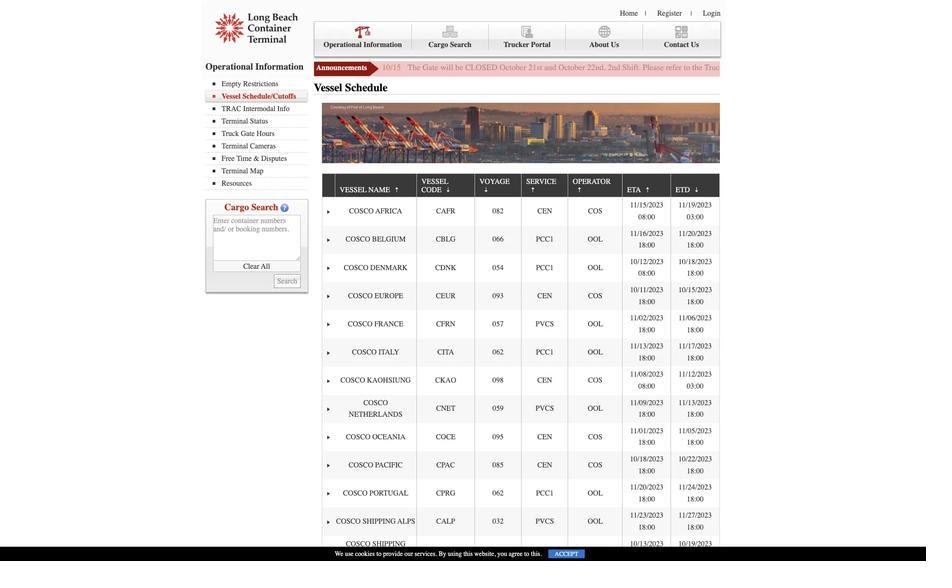 Task type: vqa. For each thing, say whether or not it's contained in the screenshot.
​Grace Period After: ​Grace
no



Task type: locate. For each thing, give the bounding box(es) containing it.
2 ool cell from the top
[[568, 254, 623, 282]]

7 ool from the top
[[588, 518, 603, 526]]

info
[[277, 105, 290, 113]]

0 vertical spatial 11/20/2023 18:00 cell
[[671, 226, 720, 254]]

status
[[250, 117, 268, 126]]

08:00 down 11/08/2023 on the bottom right of the page
[[639, 383, 656, 391]]

cosco france cell
[[335, 311, 417, 339]]

0 horizontal spatial search
[[251, 202, 278, 213]]

cosco inside cosco netherlands
[[364, 399, 388, 407]]

11/16/2023 18:00 cell
[[623, 226, 671, 254]]

cosco portugal
[[343, 490, 409, 498]]

2 pvcs cell from the top
[[522, 395, 568, 424]]

2 vertical spatial terminal
[[222, 167, 248, 175]]

cnet
[[436, 405, 456, 413]]

08:00 inside 11/15/2023 08:00
[[639, 213, 656, 221]]

2 pvcs from the top
[[536, 405, 554, 413]]

1 cen from the top
[[538, 207, 552, 216]]

0 horizontal spatial vessel
[[222, 92, 241, 101]]

6 cos from the top
[[588, 546, 603, 554]]

11/15/2023 08:00
[[630, 201, 664, 221]]

0 horizontal spatial operational information
[[206, 61, 304, 72]]

1 vertical spatial information
[[256, 61, 304, 72]]

cargo down "resources"
[[225, 202, 249, 213]]

5 cen from the top
[[538, 461, 552, 470]]

register
[[658, 9, 682, 18]]

18:00 down 11/09/2023
[[639, 411, 656, 419]]

18:00 down 10/22/2023
[[687, 467, 704, 476]]

pacific
[[375, 461, 403, 470]]

pcc1
[[536, 235, 554, 244], [536, 264, 554, 272], [536, 348, 554, 357], [536, 490, 554, 498]]

0 vertical spatial cargo search
[[429, 41, 472, 49]]

closed
[[465, 62, 498, 72]]

africa
[[376, 207, 402, 216]]

2 062 cell from the top
[[475, 480, 522, 508]]

truck inside the empty restrictions vessel schedule/cutoffs trac intermodal info terminal status truck gate hours terminal cameras free time & disputes terminal map resources
[[222, 130, 239, 138]]

ool cell for 10/12/2023
[[568, 254, 623, 282]]

2 pcc1 cell from the top
[[522, 254, 568, 282]]

1 ool from the top
[[588, 235, 603, 244]]

0 horizontal spatial october
[[500, 62, 527, 72]]

cosco
[[349, 207, 374, 216], [346, 235, 370, 244], [344, 264, 369, 272], [348, 292, 373, 300], [348, 320, 373, 329], [352, 348, 377, 357], [341, 377, 365, 385], [364, 399, 388, 407], [346, 433, 371, 441], [349, 461, 373, 470], [343, 490, 368, 498], [336, 518, 361, 526], [346, 540, 371, 548]]

information up 10/15
[[364, 41, 402, 49]]

| left login link
[[691, 10, 692, 18]]

08:00 for 10/12/2023 08:00
[[639, 270, 656, 278]]

1 horizontal spatial truck
[[705, 62, 724, 72]]

0 vertical spatial 062 cell
[[475, 339, 522, 367]]

11/20/2023 down 11/19/2023 03:00 cell
[[679, 230, 712, 238]]

08:00 down 10/12/2023 on the right top
[[639, 270, 656, 278]]

4 pcc1 from the top
[[536, 490, 554, 498]]

1 horizontal spatial 11/20/2023
[[679, 230, 712, 238]]

0 horizontal spatial |
[[645, 10, 647, 18]]

062 down 085 cell
[[493, 490, 504, 498]]

refer
[[666, 62, 682, 72]]

cosco for cosco kaohsiung
[[341, 377, 365, 385]]

082
[[493, 207, 504, 216]]

5 cos cell from the top
[[568, 452, 623, 480]]

cosco up 'use'
[[336, 518, 361, 526]]

login
[[703, 9, 721, 18]]

3 ool from the top
[[588, 320, 603, 329]]

cosco down netherlands
[[346, 433, 371, 441]]

services.
[[415, 551, 437, 558]]

7 row from the top
[[323, 339, 720, 367]]

2 08:00 from the top
[[639, 270, 656, 278]]

2 cos cell from the top
[[568, 282, 623, 311]]

11/13/2023 18:00 up the 11/05/2023
[[679, 399, 712, 419]]

1 vertical spatial search
[[251, 202, 278, 213]]

pvcs for 057
[[536, 320, 554, 329]]

the right refer
[[693, 62, 703, 72]]

4 cen from the top
[[538, 433, 552, 441]]

2 ool from the top
[[588, 264, 603, 272]]

operational up announcements
[[324, 41, 362, 49]]

cosco europe cell
[[335, 282, 417, 311]]

and
[[545, 62, 557, 72]]

ool cell for 11/16/2023
[[568, 226, 623, 254]]

terminal down trac
[[222, 117, 248, 126]]

row containing 11/02/2023 18:00
[[323, 311, 720, 339]]

7 ool cell from the top
[[568, 508, 623, 536]]

1 pvcs from the top
[[536, 320, 554, 329]]

2 062 from the top
[[493, 490, 504, 498]]

1 08:00 from the top
[[639, 213, 656, 221]]

accept
[[555, 551, 579, 558]]

11/13/2023 18:00 cell
[[623, 339, 671, 367], [671, 395, 720, 424]]

18:00 inside 11/06/2023 18:00
[[687, 326, 704, 334]]

18:00 down "11/17/2023"
[[687, 354, 704, 363]]

shipping left alps
[[363, 518, 396, 526]]

1 vertical spatial cargo
[[225, 202, 249, 213]]

11/02/2023
[[630, 314, 664, 323]]

054 cell
[[475, 254, 522, 282]]

2 cos from the top
[[588, 292, 603, 300]]

1 vertical spatial truck
[[222, 130, 239, 138]]

search up be
[[450, 41, 472, 49]]

5 ool cell from the top
[[568, 395, 623, 424]]

truck right refer
[[705, 62, 724, 72]]

portugal
[[370, 490, 409, 498]]

062 cell for cprg
[[475, 480, 522, 508]]

shipping up the provide
[[372, 540, 406, 548]]

vessel schedule
[[314, 81, 388, 94]]

for right page
[[800, 62, 810, 72]]

18:00 inside 11/23/2023 18:00
[[639, 524, 656, 532]]

062 cell up 032
[[475, 480, 522, 508]]

1 pvcs cell from the top
[[522, 311, 568, 339]]

0 horizontal spatial the
[[693, 62, 703, 72]]

service
[[526, 178, 557, 186]]

1 cen cell from the top
[[522, 198, 568, 226]]

4 cen cell from the top
[[522, 424, 568, 452]]

11/20/2023 18:00 cell
[[671, 226, 720, 254], [623, 480, 671, 508]]

1 vertical spatial 11/13/2023 18:00 cell
[[671, 395, 720, 424]]

ckao
[[436, 377, 456, 385]]

1 for from the left
[[800, 62, 810, 72]]

18:00 down the 11/24/2023
[[687, 496, 704, 504]]

0 horizontal spatial gate
[[241, 130, 255, 138]]

18:00 inside 10/15/2023 18:00
[[687, 298, 704, 306]]

terminal
[[222, 117, 248, 126], [222, 142, 248, 150], [222, 167, 248, 175]]

kaohsiung
[[367, 377, 411, 385]]

11/20/2023 up 11/23/2023
[[630, 484, 664, 492]]

08:00 down 10/13/2023
[[639, 552, 656, 560]]

3 03:00 from the top
[[687, 552, 704, 560]]

03:00 for 11/12/2023 03:00
[[687, 383, 704, 391]]

10 row from the top
[[323, 424, 720, 452]]

1 062 cell from the top
[[475, 339, 522, 367]]

ool for 11/23/2023
[[588, 518, 603, 526]]

11/23/2023 18:00
[[630, 512, 664, 532]]

terminal up "resources"
[[222, 167, 248, 175]]

11 row from the top
[[323, 452, 720, 480]]

row
[[323, 174, 720, 198], [323, 198, 720, 226], [323, 226, 720, 254], [323, 254, 720, 282], [323, 282, 720, 311], [323, 311, 720, 339], [323, 339, 720, 367], [323, 367, 720, 395], [323, 395, 720, 424], [323, 424, 720, 452], [323, 452, 720, 480], [323, 480, 720, 508], [323, 508, 720, 536], [323, 536, 720, 562]]

098 cell
[[475, 367, 522, 395]]

08:00 inside the 10/13/2023 08:00
[[639, 552, 656, 560]]

03:00 inside 10/19/2023 03:00
[[687, 552, 704, 560]]

shift.
[[623, 62, 641, 72]]

4 cos cell from the top
[[568, 424, 623, 452]]

trac intermodal info link
[[212, 105, 307, 113]]

ool cell
[[568, 226, 623, 254], [568, 254, 623, 282], [568, 311, 623, 339], [568, 339, 623, 367], [568, 395, 623, 424], [568, 480, 623, 508], [568, 508, 623, 536]]

terminal status link
[[212, 117, 307, 126]]

service link
[[526, 174, 557, 197]]

10/18/2023 18:00 up 10/15/2023
[[679, 258, 712, 278]]

054
[[493, 264, 504, 272]]

5 cos from the top
[[588, 461, 603, 470]]

hours up cameras
[[257, 130, 275, 138]]

0 vertical spatial 03:00
[[687, 213, 704, 221]]

1 horizontal spatial vessel
[[422, 178, 449, 186]]

18:00 up 11/08/2023 on the bottom right of the page
[[639, 354, 656, 363]]

1 vertical spatial 10/18/2023
[[630, 455, 664, 464]]

1 vertical spatial operational
[[206, 61, 253, 72]]

all
[[261, 262, 270, 271]]

ckao cell
[[417, 367, 475, 395]]

operator
[[573, 178, 611, 186]]

0 vertical spatial 10/18/2023 18:00 cell
[[671, 254, 720, 282]]

11/27/2023 18:00 cell
[[671, 508, 720, 536]]

0 horizontal spatial operational
[[206, 61, 253, 72]]

to right refer
[[684, 62, 691, 72]]

cblg cell
[[417, 226, 475, 254]]

3 cos from the top
[[588, 377, 603, 385]]

0 vertical spatial hours
[[744, 62, 764, 72]]

10/18/2023 down 11/01/2023 18:00 cell
[[630, 455, 664, 464]]

pcc1 cell
[[522, 226, 568, 254], [522, 254, 568, 282], [522, 339, 568, 367], [522, 480, 568, 508]]

cargo up will
[[429, 41, 448, 49]]

03:00 inside 11/19/2023 03:00
[[687, 213, 704, 221]]

cosco inside "cell"
[[348, 292, 373, 300]]

1 horizontal spatial menu bar
[[314, 21, 721, 57]]

0 horizontal spatial us
[[611, 41, 619, 49]]

062 for cita
[[493, 348, 504, 357]]

03:00 down the 11/19/2023
[[687, 213, 704, 221]]

accept button
[[549, 550, 585, 559]]

cargo search link
[[412, 24, 489, 50]]

to left the provide
[[377, 551, 382, 558]]

11/24/2023
[[679, 484, 712, 492]]

operational information up empty restrictions link
[[206, 61, 304, 72]]

cosco denmark
[[344, 264, 408, 272]]

4 ool from the top
[[588, 348, 603, 357]]

11/09/2023 18:00 cell
[[623, 395, 671, 424]]

3 cen cell from the top
[[522, 367, 568, 395]]

4 08:00 from the top
[[639, 552, 656, 560]]

6 ool from the top
[[588, 490, 603, 498]]

18:00 down 11/19/2023 03:00 cell
[[687, 241, 704, 250]]

0 vertical spatial 11/13/2023 18:00 cell
[[623, 339, 671, 367]]

cosco left the italy
[[352, 348, 377, 357]]

1 vertical spatial 11/13/2023 18:00
[[679, 399, 712, 419]]

11/13/2023 down 11/12/2023 03:00 cell
[[679, 399, 712, 407]]

coce
[[436, 433, 456, 441]]

cos
[[588, 207, 603, 216], [588, 292, 603, 300], [588, 377, 603, 385], [588, 433, 603, 441], [588, 461, 603, 470], [588, 546, 603, 554]]

for right details
[[876, 62, 886, 72]]

vessel down announcements
[[314, 81, 343, 94]]

cosco for cosco belgium
[[346, 235, 370, 244]]

cosco up netherlands
[[364, 399, 388, 407]]

|
[[645, 10, 647, 18], [691, 10, 692, 18]]

1 vertical spatial 11/13/2023
[[679, 399, 712, 407]]

pcc1 for 10/12/2023
[[536, 264, 554, 272]]

062 cell for cita
[[475, 339, 522, 367]]

france
[[375, 320, 404, 329]]

vessel up "cafr"
[[422, 178, 449, 186]]

03:00 down 10/19/2023
[[687, 552, 704, 560]]

0 horizontal spatial truck
[[222, 130, 239, 138]]

1 cos cell from the top
[[568, 198, 623, 226]]

cprg
[[436, 490, 456, 498]]

5 row from the top
[[323, 282, 720, 311]]

062 cell up 098
[[475, 339, 522, 367]]

3 cen from the top
[[538, 377, 552, 385]]

cosco for cosco denmark
[[344, 264, 369, 272]]

18:00 down 11/06/2023
[[687, 326, 704, 334]]

cosco inside cosco shipping denali
[[346, 540, 371, 548]]

cos cell for 10/18/2023
[[568, 452, 623, 480]]

4 pvcs cell from the top
[[522, 536, 568, 562]]

cprg cell
[[417, 480, 475, 508]]

03:00 inside 11/12/2023 03:00
[[687, 383, 704, 391]]

gate right the
[[423, 62, 438, 72]]

cosco kaohsiung cell
[[335, 367, 417, 395]]

034
[[493, 546, 504, 554]]

be
[[456, 62, 463, 72]]

1 horizontal spatial information
[[364, 41, 402, 49]]

11/05/2023
[[679, 427, 712, 436]]

0 horizontal spatial menu bar
[[206, 79, 312, 190]]

pvcs cell
[[522, 311, 568, 339], [522, 395, 568, 424], [522, 508, 568, 536], [522, 536, 568, 562]]

22nd,
[[587, 62, 606, 72]]

0 horizontal spatial to
[[377, 551, 382, 558]]

row containing 11/15/2023 08:00
[[323, 198, 720, 226]]

0 horizontal spatial 11/13/2023 18:00
[[630, 343, 664, 363]]

08:00 inside 10/12/2023 08:00
[[639, 270, 656, 278]]

1 row from the top
[[323, 174, 720, 198]]

0 vertical spatial 11/13/2023 18:00
[[630, 343, 664, 363]]

18:00
[[639, 241, 656, 250], [687, 241, 704, 250], [687, 270, 704, 278], [639, 298, 656, 306], [687, 298, 704, 306], [639, 326, 656, 334], [687, 326, 704, 334], [639, 354, 656, 363], [687, 354, 704, 363], [639, 411, 656, 419], [687, 411, 704, 419], [639, 439, 656, 447], [687, 439, 704, 447], [639, 467, 656, 476], [687, 467, 704, 476], [639, 496, 656, 504], [687, 496, 704, 504], [639, 524, 656, 532], [687, 524, 704, 532]]

0 horizontal spatial hours
[[257, 130, 275, 138]]

6 cos cell from the top
[[568, 536, 623, 562]]

cden cell
[[417, 536, 475, 562]]

cosco for cosco europe
[[348, 292, 373, 300]]

1 horizontal spatial cargo search
[[429, 41, 472, 49]]

alps
[[398, 518, 415, 526]]

11/13/2023 18:00 cell up the 11/05/2023
[[671, 395, 720, 424]]

pcc1 for 11/16/2023
[[536, 235, 554, 244]]

18:00 down 11/02/2023
[[639, 326, 656, 334]]

11/13/2023 for "11/13/2023 18:00" cell to the top
[[630, 343, 664, 351]]

cosco shipping denali cell
[[335, 536, 417, 562]]

0 vertical spatial 10/18/2023 18:00
[[679, 258, 712, 278]]

operational up empty
[[206, 61, 253, 72]]

cosco left europe
[[348, 292, 373, 300]]

1 vertical spatial 11/20/2023 18:00
[[630, 484, 664, 504]]

cosco pacific
[[349, 461, 403, 470]]

menu bar
[[314, 21, 721, 57], [206, 79, 312, 190]]

062 down the 057 'cell'
[[493, 348, 504, 357]]

9 row from the top
[[323, 395, 720, 424]]

cos for 11/15/2023
[[588, 207, 603, 216]]

Enter container numbers and/ or booking numbers.  text field
[[213, 215, 301, 261]]

10/19/2023
[[679, 540, 712, 548]]

3 pcc1 cell from the top
[[522, 339, 568, 367]]

0 vertical spatial 11/13/2023
[[630, 343, 664, 351]]

1 ool cell from the top
[[568, 226, 623, 254]]

0 horizontal spatial 11/20/2023 18:00
[[630, 484, 664, 504]]

4 pcc1 cell from the top
[[522, 480, 568, 508]]

12 row from the top
[[323, 480, 720, 508]]

etd
[[676, 186, 690, 194]]

cargo search
[[429, 41, 472, 49], [225, 202, 278, 213]]

062 cell
[[475, 339, 522, 367], [475, 480, 522, 508]]

ool cell for 11/02/2023
[[568, 311, 623, 339]]

1 horizontal spatial 11/13/2023
[[679, 399, 712, 407]]

1 vertical spatial 10/18/2023 18:00
[[630, 455, 664, 476]]

1 horizontal spatial operational information
[[324, 41, 402, 49]]

1 vertical spatial 11/20/2023
[[630, 484, 664, 492]]

cosco up cookies at the bottom of the page
[[346, 540, 371, 548]]

calp cell
[[417, 508, 475, 536]]

1 vertical spatial menu bar
[[206, 79, 312, 190]]

3 row from the top
[[323, 226, 720, 254]]

10/18/2023 18:00
[[679, 258, 712, 278], [630, 455, 664, 476]]

1 pcc1 cell from the top
[[522, 226, 568, 254]]

code
[[422, 186, 442, 194]]

cos for 10/18/2023
[[588, 461, 603, 470]]

cosco for cosco shipping denali
[[346, 540, 371, 548]]

1 horizontal spatial gate
[[423, 62, 438, 72]]

map
[[250, 167, 264, 175]]

october left 21st
[[500, 62, 527, 72]]

cden
[[436, 546, 456, 554]]

web
[[766, 62, 780, 72]]

we
[[335, 551, 343, 558]]

for
[[800, 62, 810, 72], [876, 62, 886, 72]]

0 vertical spatial information
[[364, 41, 402, 49]]

2 cen from the top
[[538, 292, 552, 300]]

cen
[[538, 207, 552, 216], [538, 292, 552, 300], [538, 377, 552, 385], [538, 433, 552, 441], [538, 461, 552, 470]]

1 03:00 from the top
[[687, 213, 704, 221]]

shipping inside cosco shipping denali
[[372, 540, 406, 548]]

08:00 inside 11/08/2023 08:00
[[639, 383, 656, 391]]

ool for 10/12/2023
[[588, 264, 603, 272]]

cos for 11/01/2023
[[588, 433, 603, 441]]

vessel up trac
[[222, 92, 241, 101]]

shipping for alps
[[363, 518, 396, 526]]

1 062 from the top
[[493, 348, 504, 357]]

terminal up free
[[222, 142, 248, 150]]

the left "week."
[[888, 62, 898, 72]]

2 for from the left
[[876, 62, 886, 72]]

032 cell
[[475, 508, 522, 536]]

cosco for cosco pacific
[[349, 461, 373, 470]]

18:00 inside 11/17/2023 18:00
[[687, 354, 704, 363]]

cameras
[[250, 142, 276, 150]]

4 cos from the top
[[588, 433, 603, 441]]

0 vertical spatial menu bar
[[314, 21, 721, 57]]

1 cos from the top
[[588, 207, 603, 216]]

2 vertical spatial 03:00
[[687, 552, 704, 560]]

us right contact
[[691, 41, 699, 49]]

1 vertical spatial 062
[[493, 490, 504, 498]]

11/27/2023 18:00
[[679, 512, 712, 532]]

18:00 up 10/15/2023
[[687, 270, 704, 278]]

1 us from the left
[[611, 41, 619, 49]]

1 horizontal spatial for
[[876, 62, 886, 72]]

pcc1 for 11/13/2023
[[536, 348, 554, 357]]

cosco shipping alps
[[336, 518, 415, 526]]

gate down status
[[241, 130, 255, 138]]

shipping inside cell
[[363, 518, 396, 526]]

18:00 down the 11/05/2023
[[687, 439, 704, 447]]

netherlands
[[349, 411, 403, 419]]

cafr cell
[[417, 198, 475, 226]]

0 horizontal spatial 10/18/2023
[[630, 455, 664, 464]]

1 pcc1 from the top
[[536, 235, 554, 244]]

1 horizontal spatial hours
[[744, 62, 764, 72]]

truck down trac
[[222, 130, 239, 138]]

18:00 up the 11/05/2023
[[687, 411, 704, 419]]

tree grid containing vessel code
[[323, 174, 720, 562]]

1 horizontal spatial 10/18/2023
[[679, 258, 712, 266]]

18:00 inside "10/22/2023 18:00"
[[687, 467, 704, 476]]

cen for 095
[[538, 433, 552, 441]]

1 horizontal spatial 11/13/2023 18:00
[[679, 399, 712, 419]]

08:00 down 11/15/2023
[[639, 213, 656, 221]]

1 vertical spatial hours
[[257, 130, 275, 138]]

0 horizontal spatial vessel
[[340, 186, 367, 194]]

4 pvcs from the top
[[536, 546, 554, 554]]

3 08:00 from the top
[[639, 383, 656, 391]]

062 for cprg
[[493, 490, 504, 498]]

ool for 11/16/2023
[[588, 235, 603, 244]]

announcements
[[316, 64, 367, 72]]

cpac cell
[[417, 452, 475, 480]]

3 pvcs from the top
[[536, 518, 554, 526]]

None submit
[[274, 275, 301, 288]]

1 horizontal spatial cargo
[[429, 41, 448, 49]]

10/22/2023 18:00 cell
[[671, 452, 720, 480]]

11/15/2023
[[630, 201, 664, 210]]

ceur cell
[[417, 282, 475, 311]]

2 horizontal spatial gate
[[726, 62, 742, 72]]

october right and
[[559, 62, 585, 72]]

0 vertical spatial 062
[[493, 348, 504, 357]]

11/20/2023 18:00 up 11/23/2023
[[630, 484, 664, 504]]

11/02/2023 18:00 cell
[[623, 311, 671, 339]]

2 pcc1 from the top
[[536, 264, 554, 272]]

italy
[[379, 348, 400, 357]]

10/18/2023 18:00 cell down 11/01/2023 18:00
[[623, 452, 671, 480]]

| right home "link"
[[645, 10, 647, 18]]

0 vertical spatial truck
[[705, 62, 724, 72]]

2 cen cell from the top
[[522, 282, 568, 311]]

10/15/2023 18:00
[[679, 286, 712, 306]]

1 vertical spatial shipping
[[372, 540, 406, 548]]

cosco for cosco portugal
[[343, 490, 368, 498]]

voyage
[[480, 178, 510, 186]]

5 ool from the top
[[588, 405, 603, 413]]

18:00 down 11/01/2023
[[639, 439, 656, 447]]

pvcs for 034
[[536, 546, 554, 554]]

week.
[[900, 62, 920, 72]]

0 horizontal spatial for
[[800, 62, 810, 72]]

3 pvcs cell from the top
[[522, 508, 568, 536]]

cosco pacific cell
[[335, 452, 417, 480]]

row group
[[323, 198, 720, 562]]

8 row from the top
[[323, 367, 720, 395]]

cosco down the cosco italy cell
[[341, 377, 365, 385]]

2nd
[[608, 62, 621, 72]]

2 terminal from the top
[[222, 142, 248, 150]]

cen for 085
[[538, 461, 552, 470]]

032
[[493, 518, 504, 526]]

cen cell
[[522, 198, 568, 226], [522, 282, 568, 311], [522, 367, 568, 395], [522, 424, 568, 452], [522, 452, 568, 480]]

6 ool cell from the top
[[568, 480, 623, 508]]

cosco left belgium
[[346, 235, 370, 244]]

1 horizontal spatial |
[[691, 10, 692, 18]]

tree grid
[[323, 174, 720, 562]]

information up the restrictions
[[256, 61, 304, 72]]

gate left web
[[726, 62, 742, 72]]

1 vertical spatial 062 cell
[[475, 480, 522, 508]]

cosco left denmark
[[344, 264, 369, 272]]

3 pcc1 from the top
[[536, 348, 554, 357]]

1 vertical spatial 10/18/2023 18:00 cell
[[623, 452, 671, 480]]

1 horizontal spatial us
[[691, 41, 699, 49]]

0 vertical spatial shipping
[[363, 518, 396, 526]]

11/13/2023 18:00 up 11/08/2023 on the bottom right of the page
[[630, 343, 664, 363]]

11/06/2023 18:00 cell
[[671, 311, 720, 339]]

11/20/2023 18:00 cell down 11/19/2023 03:00 at the right top of the page
[[671, 226, 720, 254]]

1 horizontal spatial the
[[888, 62, 898, 72]]

0 vertical spatial operational
[[324, 41, 362, 49]]

034 cell
[[475, 536, 522, 562]]

vessel inside the empty restrictions vessel schedule/cutoffs trac intermodal info terminal status truck gate hours terminal cameras free time & disputes terminal map resources
[[222, 92, 241, 101]]

page
[[782, 62, 798, 72]]

5 cen cell from the top
[[522, 452, 568, 480]]

6 row from the top
[[323, 311, 720, 339]]

11/02/2023 18:00
[[630, 314, 664, 334]]

057
[[493, 320, 504, 329]]

18:00 inside 11/09/2023 18:00
[[639, 411, 656, 419]]

cita cell
[[417, 339, 475, 367]]

cita
[[438, 348, 454, 357]]

4 ool cell from the top
[[568, 339, 623, 367]]

11/20/2023 18:00 down 11/19/2023 03:00 cell
[[679, 230, 712, 250]]

vessel left name
[[340, 186, 367, 194]]

03:00 down 11/12/2023
[[687, 383, 704, 391]]

1 vertical spatial 03:00
[[687, 383, 704, 391]]

cos for 10/11/2023
[[588, 292, 603, 300]]

to left this.
[[525, 551, 530, 558]]

18:00 down 10/15/2023
[[687, 298, 704, 306]]

cosco shipping denali
[[346, 540, 406, 560]]

11/13/2023 18:00 cell up 11/08/2023 on the bottom right of the page
[[623, 339, 671, 367]]

0 vertical spatial 11/20/2023
[[679, 230, 712, 238]]

095 cell
[[475, 424, 522, 452]]

clear all
[[243, 262, 270, 271]]

14 row from the top
[[323, 536, 720, 562]]

1 horizontal spatial vessel
[[314, 81, 343, 94]]

11/13/2023 down "11/02/2023 18:00" cell
[[630, 343, 664, 351]]

oceania
[[373, 433, 406, 441]]

ool cell for 11/13/2023
[[568, 339, 623, 367]]

1 vertical spatial cargo search
[[225, 202, 278, 213]]

search down resources 'link'
[[251, 202, 278, 213]]

2 03:00 from the top
[[687, 383, 704, 391]]

3 ool cell from the top
[[568, 311, 623, 339]]

1 vertical spatial operational information
[[206, 61, 304, 72]]

18:00 down 11/27/2023
[[687, 524, 704, 532]]

1 horizontal spatial search
[[450, 41, 472, 49]]

066
[[493, 235, 504, 244]]

0 horizontal spatial 11/13/2023
[[630, 343, 664, 351]]

cos for 10/13/2023
[[588, 546, 603, 554]]

disputes
[[261, 155, 287, 163]]

18:00 down 11/23/2023
[[639, 524, 656, 532]]

3 cos cell from the top
[[568, 367, 623, 395]]

pvcs cell for 034
[[522, 536, 568, 562]]

10/15/2023 18:00 cell
[[671, 282, 720, 311]]

2 horizontal spatial to
[[684, 62, 691, 72]]

cosco left pacific
[[349, 461, 373, 470]]

0 vertical spatial 11/20/2023 18:00
[[679, 230, 712, 250]]

10/18/2023 18:00 cell up 10/15/2023
[[671, 254, 720, 282]]

1 horizontal spatial october
[[559, 62, 585, 72]]

cos cell
[[568, 198, 623, 226], [568, 282, 623, 311], [568, 367, 623, 395], [568, 424, 623, 452], [568, 452, 623, 480], [568, 536, 623, 562]]

cargo search down resources 'link'
[[225, 202, 278, 213]]

cosco left portugal at the bottom of page
[[343, 490, 368, 498]]

cargo search up will
[[429, 41, 472, 49]]

1 vertical spatial terminal
[[222, 142, 248, 150]]

2 us from the left
[[691, 41, 699, 49]]

operational information up announcements
[[324, 41, 402, 49]]

4 row from the top
[[323, 254, 720, 282]]

11/20/2023 18:00 cell up 11/23/2023
[[623, 480, 671, 508]]

18:00 down 11/16/2023
[[639, 241, 656, 250]]

us right about
[[611, 41, 619, 49]]

row containing vessel code
[[323, 174, 720, 198]]

0 vertical spatial terminal
[[222, 117, 248, 126]]

pcc1 cell for 10/12/2023
[[522, 254, 568, 282]]

hours left web
[[744, 62, 764, 72]]

098
[[493, 377, 504, 385]]

10/18/2023 18:00 cell
[[671, 254, 720, 282], [623, 452, 671, 480]]

13 row from the top
[[323, 508, 720, 536]]

03:00
[[687, 213, 704, 221], [687, 383, 704, 391], [687, 552, 704, 560]]

provide
[[383, 551, 403, 558]]

10/18/2023 up 10/15/2023
[[679, 258, 712, 266]]

10/19/2023 03:00 cell
[[671, 536, 720, 562]]

row containing 11/20/2023 18:00
[[323, 480, 720, 508]]

menu bar containing operational information
[[314, 21, 721, 57]]

cosco down vessel name
[[349, 207, 374, 216]]

row containing 10/18/2023 18:00
[[323, 452, 720, 480]]

11/09/2023
[[630, 399, 664, 407]]

18:00 down 10/11/2023
[[639, 298, 656, 306]]

2 row from the top
[[323, 198, 720, 226]]

cosco inside cell
[[341, 377, 365, 385]]

pcc1 cell for 11/13/2023
[[522, 339, 568, 367]]

login link
[[703, 9, 721, 18]]

menu bar containing empty restrictions
[[206, 79, 312, 190]]

cen for 082
[[538, 207, 552, 216]]

cosco portugal cell
[[335, 480, 417, 508]]



Task type: describe. For each thing, give the bounding box(es) containing it.
cosco for cosco italy
[[352, 348, 377, 357]]

pcc1 for 11/20/2023
[[536, 490, 554, 498]]

11/12/2023 03:00 cell
[[671, 367, 720, 395]]

about us link
[[566, 24, 643, 50]]

11/12/2023
[[679, 371, 712, 379]]

cen cell for 093
[[522, 282, 568, 311]]

row containing 11/16/2023 18:00
[[323, 226, 720, 254]]

0 horizontal spatial cargo search
[[225, 202, 278, 213]]

3 terminal from the top
[[222, 167, 248, 175]]

cen cell for 098
[[522, 367, 568, 395]]

21st
[[529, 62, 542, 72]]

085 cell
[[475, 452, 522, 480]]

10/15
[[382, 62, 401, 72]]

resources link
[[212, 180, 307, 188]]

0 horizontal spatial 10/18/2023 18:00
[[630, 455, 664, 476]]

contact us
[[664, 41, 699, 49]]

18:00 down 11/01/2023 18:00 cell
[[639, 467, 656, 476]]

by
[[439, 551, 446, 558]]

08:00 for 11/08/2023 08:00
[[639, 383, 656, 391]]

18:00 inside 11/01/2023 18:00
[[639, 439, 656, 447]]

ool cell for 11/23/2023
[[568, 508, 623, 536]]

2 | from the left
[[691, 10, 692, 18]]

ool for 11/13/2023
[[588, 348, 603, 357]]

08:00 for 11/15/2023 08:00
[[639, 213, 656, 221]]

10/19/2023 03:00
[[679, 540, 712, 560]]

operational information link
[[314, 24, 412, 50]]

row containing cosco shipping denali
[[323, 536, 720, 562]]

terminal cameras link
[[212, 142, 307, 150]]

cargo search inside menu bar
[[429, 41, 472, 49]]

03:00 for 10/19/2023 03:00
[[687, 552, 704, 560]]

vessel for code
[[422, 178, 449, 186]]

082 cell
[[475, 198, 522, 226]]

pcc1 cell for 11/16/2023
[[522, 226, 568, 254]]

093 cell
[[475, 282, 522, 311]]

pcc1 cell for 11/20/2023
[[522, 480, 568, 508]]

row containing 11/23/2023 18:00
[[323, 508, 720, 536]]

row containing 11/08/2023 08:00
[[323, 367, 720, 395]]

03:00 for 11/19/2023 03:00
[[687, 213, 704, 221]]

contact
[[664, 41, 689, 49]]

11/01/2023 18:00 cell
[[623, 424, 671, 452]]

cos cell for 11/15/2023
[[568, 198, 623, 226]]

1 vertical spatial 11/20/2023 18:00 cell
[[623, 480, 671, 508]]

you
[[498, 551, 507, 558]]

ool for 11/09/2023
[[588, 405, 603, 413]]

10/11/2023 18:00 cell
[[623, 282, 671, 311]]

1 horizontal spatial 10/18/2023 18:00
[[679, 258, 712, 278]]

cosco for cosco oceania
[[346, 433, 371, 441]]

row containing 10/12/2023 08:00
[[323, 254, 720, 282]]

empty
[[222, 80, 241, 88]]

trucker portal link
[[489, 24, 566, 50]]

0 horizontal spatial cargo
[[225, 202, 249, 213]]

ool cell for 11/09/2023
[[568, 395, 623, 424]]

pvcs for 059
[[536, 405, 554, 413]]

18:00 inside 11/16/2023 18:00
[[639, 241, 656, 250]]

cen cell for 085
[[522, 452, 568, 480]]

057 cell
[[475, 311, 522, 339]]

this.
[[531, 551, 542, 558]]

pvcs cell for 057
[[522, 311, 568, 339]]

pvcs for 032
[[536, 518, 554, 526]]

us for about us
[[611, 41, 619, 49]]

0 vertical spatial 10/18/2023
[[679, 258, 712, 266]]

11/23/2023
[[630, 512, 664, 520]]

cosco africa
[[349, 207, 402, 216]]

contact us link
[[643, 24, 721, 50]]

pvcs cell for 032
[[522, 508, 568, 536]]

11/16/2023
[[630, 230, 664, 238]]

059 cell
[[475, 395, 522, 424]]

cos cell for 11/01/2023
[[568, 424, 623, 452]]

empty restrictions link
[[212, 80, 307, 88]]

row containing 11/01/2023 18:00
[[323, 424, 720, 452]]

vessel name link
[[340, 182, 405, 197]]

cos cell for 11/08/2023
[[568, 367, 623, 395]]

empty restrictions vessel schedule/cutoffs trac intermodal info terminal status truck gate hours terminal cameras free time & disputes terminal map resources
[[222, 80, 296, 188]]

gate
[[837, 62, 850, 72]]

cosco netherlands cell
[[335, 395, 417, 424]]

11/13/2023 for the bottommost "11/13/2023 18:00" cell
[[679, 399, 712, 407]]

about
[[590, 41, 609, 49]]

11/09/2023 18:00
[[630, 399, 664, 419]]

cosco kaohsiung
[[341, 377, 411, 385]]

18:00 inside 11/24/2023 18:00
[[687, 496, 704, 504]]

europe
[[375, 292, 403, 300]]

11/13/2023 18:00 for "11/13/2023 18:00" cell to the top
[[630, 343, 664, 363]]

0 vertical spatial cargo
[[429, 41, 448, 49]]

cen for 093
[[538, 292, 552, 300]]

0 vertical spatial operational information
[[324, 41, 402, 49]]

11/23/2023 18:00 cell
[[623, 508, 671, 536]]

truck gate hours link
[[212, 130, 307, 138]]

us for contact us
[[691, 41, 699, 49]]

cosco shipping alps cell
[[335, 508, 417, 536]]

cen cell for 095
[[522, 424, 568, 452]]

cos cell for 10/11/2023
[[568, 282, 623, 311]]

cos for 11/08/2023
[[588, 377, 603, 385]]

row containing 11/13/2023 18:00
[[323, 339, 720, 367]]

10/15/2023
[[679, 286, 712, 294]]

etd link
[[676, 182, 705, 197]]

website,
[[475, 551, 496, 558]]

11/17/2023 18:00
[[679, 343, 712, 363]]

row containing cosco netherlands
[[323, 395, 720, 424]]

11/08/2023 08:00 cell
[[623, 367, 671, 395]]

row containing 10/11/2023 18:00
[[323, 282, 720, 311]]

0 horizontal spatial 11/20/2023
[[630, 484, 664, 492]]

row group containing 11/15/2023 08:00
[[323, 198, 720, 562]]

11/01/2023 18:00
[[630, 427, 664, 447]]

about us
[[590, 41, 619, 49]]

cdnk
[[436, 264, 456, 272]]

time
[[237, 155, 252, 163]]

11/08/2023
[[630, 371, 664, 379]]

ool for 11/02/2023
[[588, 320, 603, 329]]

059
[[493, 405, 504, 413]]

11/17/2023 18:00 cell
[[671, 339, 720, 367]]

2 october from the left
[[559, 62, 585, 72]]

18:00 inside 11/02/2023 18:00
[[639, 326, 656, 334]]

08:00 for 10/13/2023 08:00
[[639, 552, 656, 560]]

terminal map link
[[212, 167, 307, 175]]

cosco denmark cell
[[335, 254, 417, 282]]

10/11/2023 18:00
[[630, 286, 664, 306]]

066 cell
[[475, 226, 522, 254]]

11/19/2023 03:00 cell
[[671, 198, 720, 226]]

this
[[464, 551, 473, 558]]

register link
[[658, 9, 682, 18]]

vessel for name
[[340, 186, 367, 194]]

schedule
[[345, 81, 388, 94]]

1 horizontal spatial 11/20/2023 18:00
[[679, 230, 712, 250]]

cen for 098
[[538, 377, 552, 385]]

cosco africa cell
[[335, 198, 417, 226]]

ool for 11/20/2023
[[588, 490, 603, 498]]

1 horizontal spatial to
[[525, 551, 530, 558]]

shipping for denali
[[372, 540, 406, 548]]

10/12/2023
[[630, 258, 664, 266]]

18:00 inside 10/11/2023 18:00
[[639, 298, 656, 306]]

the
[[408, 62, 421, 72]]

10/12/2023 08:00
[[630, 258, 664, 278]]

11/15/2023 08:00 cell
[[623, 198, 671, 226]]

cosco oceania cell
[[335, 424, 417, 452]]

cosco italy
[[352, 348, 400, 357]]

11/19/2023
[[679, 201, 712, 210]]

home link
[[620, 9, 638, 18]]

restrictions
[[243, 80, 279, 88]]

cosco belgium
[[346, 235, 406, 244]]

1 | from the left
[[645, 10, 647, 18]]

11/13/2023 18:00 for the bottommost "11/13/2023 18:00" cell
[[679, 399, 712, 419]]

18:00 up 11/23/2023
[[639, 496, 656, 504]]

18:00 inside 11/27/2023 18:00
[[687, 524, 704, 532]]

10/12/2023 08:00 cell
[[623, 254, 671, 282]]

agree
[[509, 551, 523, 558]]

schedule/cutoffs
[[243, 92, 296, 101]]

0 vertical spatial search
[[450, 41, 472, 49]]

cosco for cosco shipping alps
[[336, 518, 361, 526]]

coce cell
[[417, 424, 475, 452]]

11/06/2023 18:00
[[679, 314, 712, 334]]

cos cell for 10/13/2023
[[568, 536, 623, 562]]

gate inside the empty restrictions vessel schedule/cutoffs trac intermodal info terminal status truck gate hours terminal cameras free time & disputes terminal map resources
[[241, 130, 255, 138]]

0 horizontal spatial information
[[256, 61, 304, 72]]

085
[[493, 461, 504, 470]]

10/22/2023
[[679, 455, 712, 464]]

operator link
[[573, 174, 611, 197]]

cdnk cell
[[417, 254, 475, 282]]

hours inside the empty restrictions vessel schedule/cutoffs trac intermodal info terminal status truck gate hours terminal cameras free time & disputes terminal map resources
[[257, 130, 275, 138]]

eta link
[[628, 182, 656, 197]]

information inside operational information link
[[364, 41, 402, 49]]

10/13/2023 08:00 cell
[[623, 536, 671, 562]]

cosco for cosco netherlands
[[364, 399, 388, 407]]

cosco belgium cell
[[335, 226, 417, 254]]

093
[[493, 292, 504, 300]]

resources
[[222, 180, 252, 188]]

free time & disputes link
[[212, 155, 307, 163]]

calp
[[437, 518, 455, 526]]

cblg
[[436, 235, 456, 244]]

denali
[[362, 552, 390, 560]]

1 terminal from the top
[[222, 117, 248, 126]]

belgium
[[372, 235, 406, 244]]

using
[[448, 551, 462, 558]]

1 october from the left
[[500, 62, 527, 72]]

cosco for cosco africa
[[349, 207, 374, 216]]

1 the from the left
[[693, 62, 703, 72]]

cen cell for 082
[[522, 198, 568, 226]]

trucker portal
[[504, 41, 551, 49]]

ool cell for 11/20/2023
[[568, 480, 623, 508]]

11/24/2023 18:00 cell
[[671, 480, 720, 508]]

10/13/2023 08:00
[[630, 540, 664, 560]]

11/17/2023
[[679, 343, 712, 351]]

11/05/2023 18:00 cell
[[671, 424, 720, 452]]

10/13/2023
[[630, 540, 664, 548]]

eta
[[628, 186, 641, 194]]

cookies
[[355, 551, 375, 558]]

11/24/2023 18:00
[[679, 484, 712, 504]]

18:00 inside 11/05/2023 18:00
[[687, 439, 704, 447]]

cosco for cosco france
[[348, 320, 373, 329]]

2 the from the left
[[888, 62, 898, 72]]

vessel code link
[[422, 174, 457, 197]]

1 horizontal spatial operational
[[324, 41, 362, 49]]

cosco italy cell
[[335, 339, 417, 367]]

cfrn cell
[[417, 311, 475, 339]]

cnet cell
[[417, 395, 475, 424]]

pvcs cell for 059
[[522, 395, 568, 424]]

clear
[[243, 262, 259, 271]]



